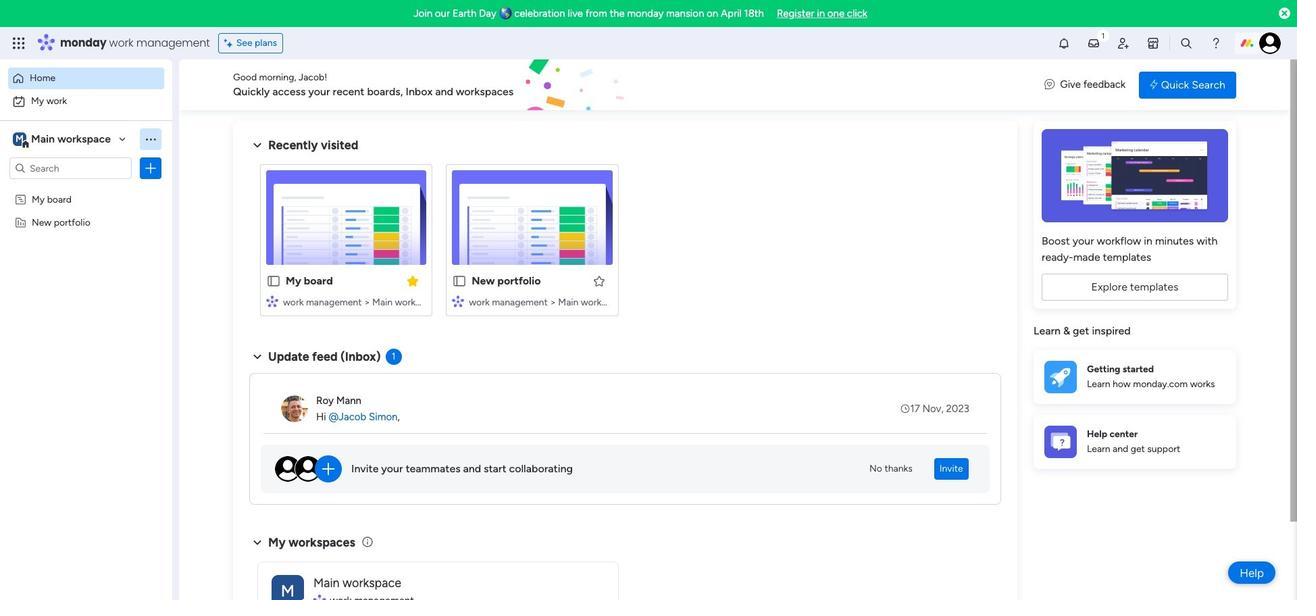 Task type: locate. For each thing, give the bounding box(es) containing it.
quick search results list box
[[249, 153, 1002, 333]]

public board image
[[266, 274, 281, 289], [452, 274, 467, 289]]

close my workspaces image
[[249, 535, 266, 551]]

public board image for remove from favorites icon's component icon
[[266, 274, 281, 289]]

monday marketplace image
[[1147, 37, 1161, 50]]

jacob simon image
[[1260, 32, 1282, 54]]

option
[[8, 68, 164, 89], [8, 91, 164, 112], [0, 187, 172, 190]]

help center element
[[1034, 415, 1237, 469]]

list box
[[0, 185, 172, 416]]

2 component image from the left
[[452, 295, 465, 307]]

public board image for add to favorites image at top component icon
[[452, 274, 467, 289]]

component image for add to favorites image at top
[[452, 295, 465, 307]]

workspace options image
[[144, 132, 157, 146]]

update feed image
[[1088, 37, 1101, 50]]

getting started element
[[1034, 350, 1237, 404]]

0 horizontal spatial public board image
[[266, 274, 281, 289]]

2 public board image from the left
[[452, 274, 467, 289]]

workspace image
[[272, 575, 304, 600]]

1 component image from the left
[[266, 295, 278, 307]]

1 horizontal spatial public board image
[[452, 274, 467, 289]]

0 horizontal spatial component image
[[266, 295, 278, 307]]

1 element
[[386, 349, 402, 365]]

1 horizontal spatial component image
[[452, 295, 465, 307]]

2 vertical spatial option
[[0, 187, 172, 190]]

component image
[[266, 295, 278, 307], [452, 295, 465, 307]]

1 public board image from the left
[[266, 274, 281, 289]]

see plans image
[[224, 36, 236, 51]]



Task type: vqa. For each thing, say whether or not it's contained in the screenshot.
Notifications icon
yes



Task type: describe. For each thing, give the bounding box(es) containing it.
select product image
[[12, 37, 26, 50]]

remove from favorites image
[[406, 274, 420, 288]]

search everything image
[[1180, 37, 1194, 50]]

add to favorites image
[[592, 274, 606, 288]]

options image
[[144, 162, 157, 175]]

v2 user feedback image
[[1045, 77, 1055, 92]]

v2 bolt switch image
[[1151, 77, 1158, 92]]

workspace selection element
[[13, 131, 113, 149]]

templates image image
[[1046, 129, 1225, 222]]

roy mann image
[[281, 395, 308, 422]]

notifications image
[[1058, 37, 1071, 50]]

Search in workspace field
[[28, 161, 113, 176]]

invite members image
[[1117, 37, 1131, 50]]

workspace image
[[13, 132, 26, 147]]

close update feed (inbox) image
[[249, 349, 266, 365]]

help image
[[1210, 37, 1223, 50]]

close recently visited image
[[249, 137, 266, 153]]

component image for remove from favorites icon
[[266, 295, 278, 307]]

0 vertical spatial option
[[8, 68, 164, 89]]

1 vertical spatial option
[[8, 91, 164, 112]]

1 image
[[1098, 28, 1110, 43]]



